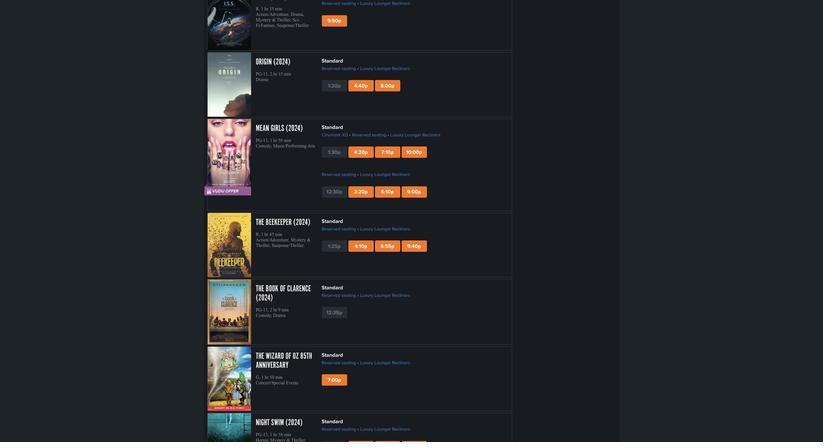 Task type: locate. For each thing, give the bounding box(es) containing it.
0 vertical spatial &
[[272, 18, 276, 23]]

hr inside r, 1 hr 35 min action/adventure, drama, mystery & thriller, sci- fi/fantasy, suspense/thriller
[[265, 7, 269, 11]]

drama down origin
[[256, 77, 268, 82]]

luxury lounger recliners button
[[360, 0, 411, 7], [360, 65, 411, 72], [391, 132, 441, 139], [360, 171, 411, 179], [360, 226, 411, 233], [360, 292, 411, 300], [360, 360, 411, 367], [360, 426, 411, 434]]

min right 35
[[275, 7, 282, 11]]

the for the book of clarence (2024)
[[256, 284, 264, 295]]

drama down the 9
[[273, 314, 286, 319]]

6:55p
[[381, 243, 395, 250]]

1 vertical spatial 2
[[270, 308, 272, 313]]

1 horizontal spatial thriller,
[[277, 18, 292, 23]]

comedy, down book on the bottom left
[[256, 314, 272, 319]]

pg- inside pg-13, 2 hr 15 min drama
[[256, 72, 263, 77]]

g,
[[256, 376, 260, 381]]

r, left 45 on the bottom of the page
[[256, 232, 260, 237]]

1 inside 'g, 1 hr 50 min concert/special events'
[[262, 376, 264, 381]]

2 comedy, from the top
[[256, 314, 272, 319]]

mystery
[[256, 18, 271, 23], [291, 238, 306, 243]]

1 pg- from the top
[[256, 72, 263, 77]]

min inside pg-13, 2 hr 15 min drama
[[284, 72, 291, 77]]

1:25p
[[328, 243, 341, 250]]

reserved seating
[[322, 0, 356, 7], [322, 65, 356, 72], [352, 132, 387, 138], [322, 172, 356, 178], [322, 226, 356, 232], [322, 293, 356, 299], [322, 360, 356, 367], [322, 427, 356, 433]]

0 vertical spatial drama
[[256, 77, 268, 82]]

the book of clarence (2024)
[[256, 284, 311, 304]]

the left beekeeper
[[256, 218, 264, 228]]

pg- left the 9
[[256, 308, 263, 313]]

6 select a movie time to buy standard showtimes element from the top
[[322, 419, 429, 426]]

thriller,
[[277, 18, 292, 23], [256, 244, 271, 248]]

& up fi/fantasy,
[[272, 18, 276, 23]]

9:50p link
[[322, 15, 347, 26]]

select a movie time to buy standard showtimes element for origin (2024)
[[322, 57, 419, 65]]

night
[[256, 418, 270, 429]]

1 action/adventure, from the top
[[256, 12, 290, 17]]

2 inside pg-13, 2 hr 15 min drama
[[270, 72, 272, 77]]

standard for night swim (2024)
[[322, 419, 343, 426]]

13, inside pg-13, 2 hr 15 min drama
[[263, 72, 269, 77]]

1 r, from the top
[[256, 7, 260, 11]]

of inside the wizard of oz 85th anniversary
[[286, 352, 291, 362]]

the inside "the book of clarence (2024)"
[[256, 284, 264, 295]]

min inside 'g, 1 hr 50 min concert/special events'
[[276, 376, 283, 381]]

1:30p
[[328, 149, 341, 156]]

1:25 pm showtime element
[[322, 241, 347, 252]]

&
[[272, 18, 276, 23], [307, 238, 311, 243]]

(2024) for girls
[[286, 123, 303, 134]]

pg- for mean girls (2024)
[[256, 138, 263, 143]]

4:20p link
[[349, 147, 374, 158]]

thriller, down 45 on the bottom of the page
[[256, 244, 271, 248]]

min right 38
[[284, 433, 291, 438]]

min right 15
[[284, 72, 291, 77]]

6:10p
[[381, 188, 394, 196]]

pg- for origin (2024)
[[256, 72, 263, 77]]

suspense/thriller down the sci-
[[277, 23, 309, 28]]

4 select a movie time to buy standard showtimes element from the top
[[322, 285, 419, 292]]

2 action/adventure, from the top
[[256, 238, 290, 243]]

anniversary
[[256, 361, 289, 371]]

1 inside r, 1 hr 35 min action/adventure, drama, mystery & thriller, sci- fi/fantasy, suspense/thriller
[[261, 7, 264, 11]]

0 horizontal spatial thriller,
[[256, 244, 271, 248]]

3 pg- from the top
[[256, 308, 263, 313]]

6 standard from the top
[[322, 419, 343, 426]]

hr inside pg-13, 2 hr 9 min comedy, drama
[[274, 308, 277, 313]]

pg-13, 1 hr 58 min comedy, music/performing arts
[[256, 138, 316, 149]]

the inside the wizard of oz 85th anniversary
[[256, 352, 264, 362]]

pg-13, 1 hr 38 min
[[256, 433, 291, 438]]

2 13, from the top
[[263, 138, 269, 143]]

1
[[261, 7, 264, 11], [270, 138, 272, 143], [261, 232, 264, 237], [262, 376, 264, 381], [270, 433, 272, 438]]

thriller, left the sci-
[[277, 18, 292, 23]]

0 vertical spatial action/adventure,
[[256, 12, 290, 17]]

1 comedy, from the top
[[256, 144, 272, 149]]

1 left 35
[[261, 7, 264, 11]]

standard
[[322, 57, 343, 65], [322, 124, 343, 131], [322, 218, 343, 225], [322, 285, 343, 292], [322, 352, 343, 360], [322, 419, 343, 426]]

4 13, from the top
[[263, 433, 269, 438]]

of right book on the bottom left
[[280, 284, 286, 295]]

3 13, from the top
[[263, 308, 269, 313]]

hr left the 9
[[274, 308, 277, 313]]

1 13, from the top
[[263, 72, 269, 77]]

action/adventure,
[[256, 12, 290, 17], [256, 238, 290, 243]]

0 vertical spatial of
[[280, 284, 286, 295]]

1 vertical spatial action/adventure,
[[256, 238, 290, 243]]

4 standard from the top
[[322, 285, 343, 292]]

drama
[[256, 77, 268, 82], [273, 314, 286, 319]]

1 select a movie time to buy standard showtimes element from the top
[[322, 57, 419, 65]]

& left 1:25p
[[307, 238, 311, 243]]

1 horizontal spatial drama
[[273, 314, 286, 319]]

seating
[[342, 0, 356, 7], [342, 65, 356, 72], [372, 132, 387, 138], [342, 172, 356, 178], [342, 226, 356, 232], [342, 293, 356, 299], [342, 360, 356, 367], [342, 427, 356, 433]]

r, for r, 1 hr 45 min action/adventure, mystery & thriller, suspense/thriller
[[256, 232, 260, 237]]

min
[[275, 7, 282, 11], [284, 72, 291, 77], [284, 138, 291, 143], [275, 232, 282, 237], [282, 308, 289, 313], [276, 376, 283, 381], [284, 433, 291, 438]]

select a movie time to buy standard showtimes element
[[322, 57, 419, 65], [322, 124, 443, 132], [322, 218, 429, 226], [322, 285, 419, 292], [322, 352, 419, 360], [322, 419, 429, 426]]

events
[[286, 381, 299, 386]]

r, inside r, 1 hr 35 min action/adventure, drama, mystery & thriller, sci- fi/fantasy, suspense/thriller
[[256, 7, 260, 11]]

action/adventure, inside r, 1 hr 45 min action/adventure, mystery & thriller, suspense/thriller
[[256, 238, 290, 243]]

0 vertical spatial 2
[[270, 72, 272, 77]]

vudu
[[213, 188, 225, 195]]

lounger
[[375, 0, 391, 7], [375, 65, 391, 72], [405, 132, 422, 138], [375, 172, 391, 178], [375, 226, 391, 232], [375, 293, 391, 299], [375, 360, 391, 367], [375, 427, 391, 433]]

of
[[280, 284, 286, 295], [286, 352, 291, 362]]

2 the from the top
[[256, 284, 264, 295]]

hr left 15
[[274, 72, 277, 77]]

min right the 9
[[282, 308, 289, 313]]

2 vertical spatial the
[[256, 352, 264, 362]]

(2024) up pg-13, 2 hr 9 min comedy, drama
[[256, 293, 273, 304]]

3 select a movie time to buy standard showtimes element from the top
[[322, 218, 429, 226]]

1 2 from the top
[[270, 72, 272, 77]]

girls
[[271, 123, 284, 134]]

of inside "the book of clarence (2024)"
[[280, 284, 286, 295]]

1 vertical spatial of
[[286, 352, 291, 362]]

12:30 pm showtime element
[[322, 187, 347, 198]]

beekeeper
[[266, 218, 292, 228]]

mystery up fi/fantasy,
[[256, 18, 271, 23]]

1:30 pm showtime element
[[322, 147, 347, 158]]

13, inside pg-13, 2 hr 9 min comedy, drama
[[263, 308, 269, 313]]

mystery inside r, 1 hr 45 min action/adventure, mystery & thriller, suspense/thriller
[[291, 238, 306, 243]]

fi/fantasy,
[[256, 23, 276, 28]]

select a movie time to buy standard showtimes element for the beekeeper (2024)
[[322, 218, 429, 226]]

hr left 58 on the left of page
[[274, 138, 277, 143]]

1 left 45 on the bottom of the page
[[261, 232, 264, 237]]

r, left 35
[[256, 7, 260, 11]]

13, left the 9
[[263, 308, 269, 313]]

min inside r, 1 hr 35 min action/adventure, drama, mystery & thriller, sci- fi/fantasy, suspense/thriller
[[275, 7, 282, 11]]

2 inside pg-13, 2 hr 9 min comedy, drama
[[270, 308, 272, 313]]

0 vertical spatial the
[[256, 218, 264, 228]]

action/adventure, down 45 on the bottom of the page
[[256, 238, 290, 243]]

(2024) right swim
[[286, 418, 303, 429]]

1 vertical spatial thriller,
[[256, 244, 271, 248]]

0 vertical spatial suspense/thriller
[[277, 23, 309, 28]]

0 horizontal spatial &
[[272, 18, 276, 23]]

comedy, for the book of clarence (2024)
[[256, 314, 272, 319]]

5 standard from the top
[[322, 352, 343, 360]]

1 vertical spatial drama
[[273, 314, 286, 319]]

13, down mean
[[263, 138, 269, 143]]

hr
[[265, 7, 269, 11], [274, 72, 277, 77], [274, 138, 277, 143], [265, 232, 269, 237], [274, 308, 277, 313], [265, 376, 269, 381], [274, 433, 277, 438]]

& inside r, 1 hr 35 min action/adventure, drama, mystery & thriller, sci- fi/fantasy, suspense/thriller
[[272, 18, 276, 23]]

2 2 from the top
[[270, 308, 272, 313]]

0 horizontal spatial mystery
[[256, 18, 271, 23]]

0 vertical spatial thriller,
[[277, 18, 292, 23]]

pg-
[[256, 72, 263, 77], [256, 138, 263, 143], [256, 308, 263, 313], [256, 433, 263, 438]]

pg- down mean
[[256, 138, 263, 143]]

2 left 15
[[270, 72, 272, 77]]

13, down night
[[263, 433, 269, 438]]

mystery down the beekeeper (2024)
[[291, 238, 306, 243]]

38
[[279, 433, 283, 438]]

select a movie time to buy standard showtimes element for night swim (2024)
[[322, 419, 429, 426]]

pg- down origin
[[256, 72, 263, 77]]

luxury
[[360, 0, 374, 7], [360, 65, 374, 72], [391, 132, 404, 138], [360, 172, 374, 178], [360, 226, 374, 232], [360, 293, 374, 299], [360, 360, 374, 367], [360, 427, 374, 433]]

cinemark
[[322, 132, 341, 138]]

reserved seating button
[[322, 0, 356, 7], [322, 65, 356, 72], [352, 132, 387, 139], [322, 171, 356, 179], [322, 226, 356, 233], [322, 292, 356, 300], [322, 360, 356, 367], [322, 426, 356, 434]]

1 vertical spatial the
[[256, 284, 264, 295]]

1 vertical spatial r,
[[256, 232, 260, 237]]

1 for 1 hr 35 min
[[261, 7, 264, 11]]

0 vertical spatial r,
[[256, 7, 260, 11]]

the left book on the bottom left
[[256, 284, 264, 295]]

hr left 45 on the bottom of the page
[[265, 232, 269, 237]]

reserved
[[322, 0, 341, 7], [322, 65, 341, 72], [352, 132, 371, 138], [322, 172, 341, 178], [322, 226, 341, 232], [322, 293, 341, 299], [322, 360, 341, 367], [322, 427, 341, 433]]

3 the from the top
[[256, 352, 264, 362]]

of left oz
[[286, 352, 291, 362]]

action/adventure, inside r, 1 hr 35 min action/adventure, drama, mystery & thriller, sci- fi/fantasy, suspense/thriller
[[256, 12, 290, 17]]

hr left 35
[[265, 7, 269, 11]]

0 vertical spatial comedy,
[[256, 144, 272, 149]]

2
[[270, 72, 272, 77], [270, 308, 272, 313]]

pg- inside 'pg-13, 1 hr 58 min comedy, music/performing arts'
[[256, 138, 263, 143]]

9:40p
[[408, 243, 421, 250]]

g, 1 hr 50 min concert/special events
[[256, 376, 299, 386]]

pg- inside pg-13, 2 hr 9 min comedy, drama
[[256, 308, 263, 313]]

1 left 58 on the left of page
[[270, 138, 272, 143]]

pg- down night
[[256, 433, 263, 438]]

the
[[256, 218, 264, 228], [256, 284, 264, 295], [256, 352, 264, 362]]

2 r, from the top
[[256, 232, 260, 237]]

the left wizard
[[256, 352, 264, 362]]

suspense/thriller down 45 on the bottom of the page
[[272, 244, 304, 248]]

min right 45 on the bottom of the page
[[275, 232, 282, 237]]

of for clarence
[[280, 284, 286, 295]]

1:20p
[[328, 82, 341, 90]]

r,
[[256, 7, 260, 11], [256, 232, 260, 237]]

4 pg- from the top
[[256, 433, 263, 438]]

9:00p
[[408, 188, 422, 196]]

1 horizontal spatial mystery
[[291, 238, 306, 243]]

0 vertical spatial mystery
[[256, 18, 271, 23]]

2 pg- from the top
[[256, 138, 263, 143]]

3 standard from the top
[[322, 218, 343, 225]]

(2024)
[[274, 57, 291, 67], [286, 123, 303, 134], [294, 218, 311, 228], [256, 293, 273, 304], [286, 418, 303, 429]]

min up music/performing at the left of the page
[[284, 138, 291, 143]]

13,
[[263, 72, 269, 77], [263, 138, 269, 143], [263, 308, 269, 313], [263, 433, 269, 438]]

15
[[279, 72, 283, 77]]

1 inside r, 1 hr 45 min action/adventure, mystery & thriller, suspense/thriller
[[261, 232, 264, 237]]

10:00p link
[[402, 147, 427, 158]]

hr left 38
[[274, 433, 277, 438]]

50
[[270, 376, 275, 381]]

r, inside r, 1 hr 45 min action/adventure, mystery & thriller, suspense/thriller
[[256, 232, 260, 237]]

8:00p link
[[375, 80, 401, 92]]

1 right g,
[[262, 376, 264, 381]]

oz
[[293, 352, 299, 362]]

1 horizontal spatial &
[[307, 238, 311, 243]]

min right the 50
[[276, 376, 283, 381]]

1 vertical spatial &
[[307, 238, 311, 243]]

action/adventure, for 45
[[256, 238, 290, 243]]

0 horizontal spatial drama
[[256, 77, 268, 82]]

comedy,
[[256, 144, 272, 149], [256, 314, 272, 319]]

2 left the 9
[[270, 308, 272, 313]]

action/adventure, down 35
[[256, 12, 290, 17]]

1 vertical spatial mystery
[[291, 238, 306, 243]]

4:10p link
[[349, 241, 374, 252]]

1 standard from the top
[[322, 57, 343, 65]]

1 the from the top
[[256, 218, 264, 228]]

luxury lounger recliners
[[360, 0, 411, 7], [360, 65, 411, 72], [391, 132, 441, 138], [360, 172, 411, 178], [360, 226, 411, 232], [360, 293, 411, 299], [360, 360, 411, 367], [360, 427, 411, 433]]

13, for mean
[[263, 138, 269, 143]]

comedy, inside 'pg-13, 1 hr 58 min comedy, music/performing arts'
[[256, 144, 272, 149]]

1 vertical spatial comedy,
[[256, 314, 272, 319]]

3:20p
[[354, 188, 368, 196]]

1 vertical spatial suspense/thriller
[[272, 244, 304, 248]]

hr left the 50
[[265, 376, 269, 381]]

13, down origin
[[263, 72, 269, 77]]

(2024) right girls
[[286, 123, 303, 134]]

4:20p
[[354, 149, 368, 156]]

comedy, inside pg-13, 2 hr 9 min comedy, drama
[[256, 314, 272, 319]]

13, inside 'pg-13, 1 hr 58 min comedy, music/performing arts'
[[263, 138, 269, 143]]

5 select a movie time to buy standard showtimes element from the top
[[322, 352, 419, 360]]

(2024) right beekeeper
[[294, 218, 311, 228]]

comedy, down mean
[[256, 144, 272, 149]]



Task type: describe. For each thing, give the bounding box(es) containing it.
drama,
[[291, 12, 305, 17]]

2 standard from the top
[[322, 124, 343, 131]]

4:40p
[[354, 82, 368, 90]]

standard for the wizard of oz 85th anniversary
[[322, 352, 343, 360]]

hr inside r, 1 hr 45 min action/adventure, mystery & thriller, suspense/thriller
[[265, 232, 269, 237]]

standard for the beekeeper (2024)
[[322, 218, 343, 225]]

3:20p link
[[349, 187, 374, 198]]

85th
[[301, 352, 312, 362]]

9
[[279, 308, 281, 313]]

1 for 1 hr 45 min
[[261, 232, 264, 237]]

swim
[[271, 418, 284, 429]]

10:00p
[[406, 149, 423, 156]]

r, 1 hr 35 min action/adventure, drama, mystery & thriller, sci- fi/fantasy, suspense/thriller
[[256, 7, 309, 28]]

hr inside 'g, 1 hr 50 min concert/special events'
[[265, 376, 269, 381]]

of for oz
[[286, 352, 291, 362]]

(2024) up 15
[[274, 57, 291, 67]]

7:00p
[[328, 377, 341, 384]]

13, for origin
[[263, 72, 269, 77]]

select a movie time to buy standard showtimes element for the book of clarence (2024)
[[322, 285, 419, 292]]

7:10p
[[382, 149, 394, 156]]

1 inside 'pg-13, 1 hr 58 min comedy, music/performing arts'
[[270, 138, 272, 143]]

cinemark xd button
[[322, 132, 348, 139]]

suspense/thriller inside r, 1 hr 35 min action/adventure, drama, mystery & thriller, sci- fi/fantasy, suspense/thriller
[[277, 23, 309, 28]]

min inside pg-13, 2 hr 9 min comedy, drama
[[282, 308, 289, 313]]

origin
[[256, 57, 272, 67]]

the for the wizard of oz 85th anniversary
[[256, 352, 264, 362]]

45
[[270, 232, 274, 237]]

clarence
[[287, 284, 311, 295]]

thriller, inside r, 1 hr 35 min action/adventure, drama, mystery & thriller, sci- fi/fantasy, suspense/thriller
[[277, 18, 292, 23]]

1:20 pm showtime element
[[322, 80, 347, 92]]

mean girls (2024)
[[256, 123, 303, 134]]

standard for origin (2024)
[[322, 57, 343, 65]]

12:35p
[[327, 309, 343, 317]]

arts
[[308, 144, 316, 149]]

(2024) for beekeeper
[[294, 218, 311, 228]]

cinemark xd
[[322, 132, 348, 138]]

the wizard of oz 85th anniversary
[[256, 352, 312, 371]]

wizard
[[266, 352, 284, 362]]

1 for 1 hr 50 min
[[262, 376, 264, 381]]

(2024) for swim
[[286, 418, 303, 429]]

concert/special
[[256, 381, 285, 386]]

book
[[266, 284, 279, 295]]

select a movie time to buy standard showtimes element for the wizard of oz 85th anniversary
[[322, 352, 419, 360]]

thriller, inside r, 1 hr 45 min action/adventure, mystery & thriller, suspense/thriller
[[256, 244, 271, 248]]

min inside r, 1 hr 45 min action/adventure, mystery & thriller, suspense/thriller
[[275, 232, 282, 237]]

drama inside pg-13, 2 hr 9 min comedy, drama
[[273, 314, 286, 319]]

hr inside pg-13, 2 hr 15 min drama
[[274, 72, 277, 77]]

9:00p link
[[402, 187, 427, 198]]

suspense/thriller inside r, 1 hr 45 min action/adventure, mystery & thriller, suspense/thriller
[[272, 244, 304, 248]]

standard for the book of clarence (2024)
[[322, 285, 343, 292]]

the beekeeper (2024)
[[256, 218, 311, 228]]

comedy, for mean girls (2024)
[[256, 144, 272, 149]]

pg- for the book of clarence (2024)
[[256, 308, 263, 313]]

13, for the
[[263, 308, 269, 313]]

& inside r, 1 hr 45 min action/adventure, mystery & thriller, suspense/thriller
[[307, 238, 311, 243]]

music/performing
[[273, 144, 307, 149]]

offer
[[226, 188, 239, 195]]

9:40p link
[[402, 241, 427, 252]]

drama inside pg-13, 2 hr 15 min drama
[[256, 77, 268, 82]]

(2024) inside "the book of clarence (2024)"
[[256, 293, 273, 304]]

4:40p link
[[349, 80, 374, 92]]

12:30p
[[327, 188, 343, 196]]

night swim (2024)
[[256, 418, 303, 429]]

58
[[279, 138, 283, 143]]

6:10p link
[[375, 187, 401, 198]]

r, for r, 1 hr 35 min action/adventure, drama, mystery & thriller, sci- fi/fantasy, suspense/thriller
[[256, 7, 260, 11]]

origin (2024)
[[256, 57, 291, 67]]

2 select a movie time to buy standard showtimes element from the top
[[322, 124, 443, 132]]

min inside 'pg-13, 1 hr 58 min comedy, music/performing arts'
[[284, 138, 291, 143]]

7:00p link
[[322, 375, 347, 387]]

7:10p link
[[375, 147, 401, 158]]

35
[[270, 7, 274, 11]]

mystery inside r, 1 hr 35 min action/adventure, drama, mystery & thriller, sci- fi/fantasy, suspense/thriller
[[256, 18, 271, 23]]

xd
[[342, 132, 348, 138]]

9:50p
[[328, 17, 342, 24]]

12:35 pm showtime element
[[322, 308, 347, 319]]

mean
[[256, 123, 269, 134]]

vudu offer
[[213, 188, 239, 195]]

pg-13, 2 hr 15 min drama
[[256, 72, 291, 82]]

8:00p
[[381, 82, 395, 90]]

1 left 38
[[270, 433, 272, 438]]

action/adventure, for 35
[[256, 12, 290, 17]]

2 for (2024)
[[270, 72, 272, 77]]

6:55p link
[[375, 241, 401, 252]]

r, 1 hr 45 min action/adventure, mystery & thriller, suspense/thriller
[[256, 232, 311, 248]]

2 for book
[[270, 308, 272, 313]]

hr inside 'pg-13, 1 hr 58 min comedy, music/performing arts'
[[274, 138, 277, 143]]

the for the beekeeper (2024)
[[256, 218, 264, 228]]

4:10p
[[355, 243, 368, 250]]

vudu offer link
[[204, 187, 251, 196]]

sci-
[[293, 18, 300, 23]]

pg-13, 2 hr 9 min comedy, drama
[[256, 308, 289, 319]]



Task type: vqa. For each thing, say whether or not it's contained in the screenshot.
offers.
no



